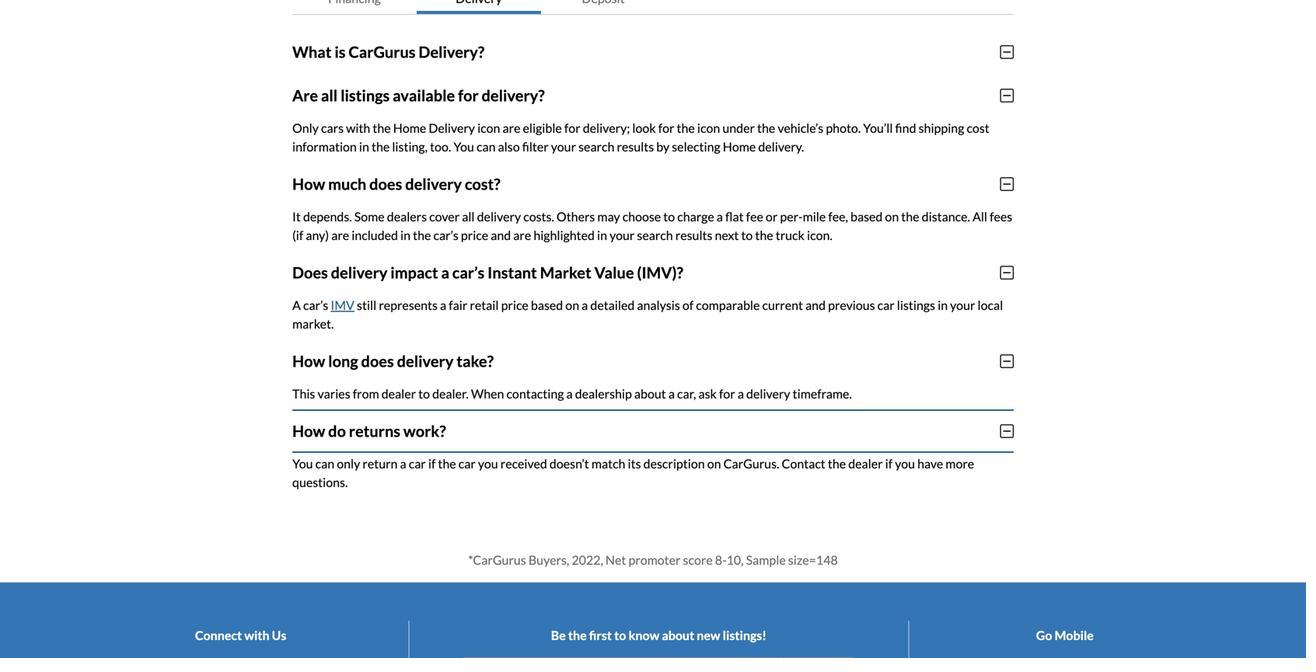 Task type: describe. For each thing, give the bounding box(es) containing it.
2 tab from the left
[[417, 0, 541, 14]]

the right contact
[[828, 456, 846, 472]]

1 vertical spatial about
[[662, 628, 695, 643]]

may
[[598, 209, 620, 224]]

sample
[[746, 553, 786, 568]]

eligible
[[523, 120, 562, 136]]

1 you from the left
[[478, 456, 498, 472]]

on inside you can only return a car if the car you received doesn't match its description on cargurus. contact the dealer if you have more questions.
[[708, 456, 721, 472]]

delivery inside how much does delivery cost? dropdown button
[[405, 175, 462, 194]]

how much does delivery cost? button
[[292, 162, 1014, 206]]

does for long
[[361, 352, 394, 371]]

1 tab from the left
[[292, 0, 417, 14]]

connect
[[195, 628, 242, 643]]

mobile
[[1055, 628, 1094, 643]]

return
[[363, 456, 398, 472]]

icon.
[[807, 228, 833, 243]]

highlighted
[[534, 228, 595, 243]]

only cars with the home delivery icon are eligible for delivery; look for the icon under the vehicle's photo. you'll find shipping cost information in the listing, too. you can also filter your search results by selecting home delivery.
[[292, 120, 990, 154]]

have
[[918, 456, 944, 472]]

flat
[[726, 209, 744, 224]]

minus square image for how do returns work?
[[1001, 424, 1014, 439]]

delivery;
[[583, 120, 630, 136]]

what
[[292, 43, 332, 61]]

1 vertical spatial with
[[244, 628, 270, 643]]

0 vertical spatial home
[[393, 120, 426, 136]]

the down are all listings available for delivery?
[[373, 120, 391, 136]]

in down may
[[597, 228, 607, 243]]

based inside still represents a fair retail price based on a detailed analysis of comparable current and previous car listings in your local market.
[[531, 298, 563, 313]]

a right ask
[[738, 386, 744, 402]]

only
[[337, 456, 360, 472]]

mile
[[803, 209, 826, 224]]

new
[[697, 628, 721, 643]]

take?
[[457, 352, 494, 371]]

minus square image for for
[[1001, 88, 1014, 103]]

imv link
[[331, 298, 355, 313]]

selecting
[[672, 139, 721, 154]]

it depends. some dealers cover all delivery costs. others may choose to charge a flat fee or per-mile fee, based on the distance. all fees (if any) are included in the car's price and are highlighted in your search results next to the truck icon.
[[292, 209, 1013, 243]]

be the first to know about new listings!
[[551, 628, 767, 643]]

others
[[557, 209, 595, 224]]

delivery inside it depends. some dealers cover all delivery costs. others may choose to charge a flat fee or per-mile fee, based on the distance. all fees (if any) are included in the car's price and are highlighted in your search results next to the truck icon.
[[477, 209, 521, 224]]

analysis
[[637, 298, 680, 313]]

under
[[723, 120, 755, 136]]

minus square image for car's
[[1001, 265, 1014, 281]]

0 horizontal spatial car
[[409, 456, 426, 472]]

2 vertical spatial car's
[[303, 298, 329, 313]]

based inside it depends. some dealers cover all delivery costs. others may choose to charge a flat fee or per-mile fee, based on the distance. all fees (if any) are included in the car's price and are highlighted in your search results next to the truck icon.
[[851, 209, 883, 224]]

a left fair
[[440, 298, 447, 313]]

a inside dropdown button
[[441, 264, 450, 282]]

(if
[[292, 228, 304, 243]]

a inside you can only return a car if the car you received doesn't match its description on cargurus. contact the dealer if you have more questions.
[[400, 456, 407, 472]]

the down dealers
[[413, 228, 431, 243]]

2 icon from the left
[[698, 120, 720, 136]]

how long does delivery take? button
[[292, 340, 1014, 383]]

are all listings available for delivery?
[[292, 86, 545, 105]]

to right first
[[615, 628, 627, 643]]

for right ask
[[719, 386, 736, 402]]

market
[[540, 264, 592, 282]]

know
[[629, 628, 660, 643]]

filter
[[522, 139, 549, 154]]

and inside still represents a fair retail price based on a detailed analysis of comparable current and previous car listings in your local market.
[[806, 298, 826, 313]]

what is cargurus delivery?
[[292, 43, 485, 61]]

0 vertical spatial about
[[635, 386, 666, 402]]

you can only return a car if the car you received doesn't match its description on cargurus. contact the dealer if you have more questions.
[[292, 456, 975, 490]]

fair
[[449, 298, 468, 313]]

look
[[633, 120, 656, 136]]

listing,
[[392, 139, 428, 154]]

in inside still represents a fair retail price based on a detailed analysis of comparable current and previous car listings in your local market.
[[938, 298, 948, 313]]

fee,
[[829, 209, 849, 224]]

*cargurus buyers, 2022, net promoter score 8-10, sample size=148
[[468, 553, 838, 568]]

search inside the only cars with the home delivery icon are eligible for delivery; look for the icon under the vehicle's photo. you'll find shipping cost information in the listing, too. you can also filter your search results by selecting home delivery.
[[579, 139, 615, 154]]

find
[[896, 120, 917, 136]]

imv
[[331, 298, 355, 313]]

car inside still represents a fair retail price based on a detailed analysis of comparable current and previous car listings in your local market.
[[878, 298, 895, 313]]

much
[[328, 175, 367, 194]]

what is cargurus delivery? button
[[292, 30, 1014, 74]]

truck
[[776, 228, 805, 243]]

still
[[357, 298, 377, 313]]

your inside the only cars with the home delivery icon are eligible for delivery; look for the icon under the vehicle's photo. you'll find shipping cost information in the listing, too. you can also filter your search results by selecting home delivery.
[[551, 139, 576, 154]]

you inside the only cars with the home delivery icon are eligible for delivery; look for the icon under the vehicle's photo. you'll find shipping cost information in the listing, too. you can also filter your search results by selecting home delivery.
[[454, 139, 474, 154]]

dealer inside you can only return a car if the car you received doesn't match its description on cargurus. contact the dealer if you have more questions.
[[849, 456, 883, 472]]

previous
[[828, 298, 876, 313]]

the left listing,
[[372, 139, 390, 154]]

varies
[[318, 386, 351, 402]]

delivery?
[[419, 43, 485, 61]]

minus square image inside what is cargurus delivery? "dropdown button"
[[1001, 44, 1014, 60]]

description
[[644, 456, 705, 472]]

included
[[352, 228, 398, 243]]

car,
[[677, 386, 696, 402]]

the down work?
[[438, 456, 456, 472]]

the right be
[[568, 628, 587, 643]]

instant
[[488, 264, 537, 282]]

photo.
[[826, 120, 861, 136]]

any)
[[306, 228, 329, 243]]

for right eligible in the top of the page
[[565, 120, 581, 136]]

of
[[683, 298, 694, 313]]

information
[[292, 139, 357, 154]]

and inside it depends. some dealers cover all delivery costs. others may choose to charge a flat fee or per-mile fee, based on the distance. all fees (if any) are included in the car's price and are highlighted in your search results next to the truck icon.
[[491, 228, 511, 243]]

how do returns work?
[[292, 422, 446, 441]]

search inside it depends. some dealers cover all delivery costs. others may choose to charge a flat fee or per-mile fee, based on the distance. all fees (if any) are included in the car's price and are highlighted in your search results next to the truck icon.
[[637, 228, 673, 243]]

(imv)?
[[637, 264, 684, 282]]

to left dealer.
[[419, 386, 430, 402]]

how long does delivery take?
[[292, 352, 494, 371]]

returns
[[349, 422, 401, 441]]

available
[[393, 86, 455, 105]]

2 if from the left
[[886, 456, 893, 472]]

delivery left timeframe.
[[747, 386, 791, 402]]

1 if from the left
[[428, 456, 436, 472]]

on inside still represents a fair retail price based on a detailed analysis of comparable current and previous car listings in your local market.
[[566, 298, 580, 313]]

impact
[[391, 264, 438, 282]]

are inside the only cars with the home delivery icon are eligible for delivery; look for the icon under the vehicle's photo. you'll find shipping cost information in the listing, too. you can also filter your search results by selecting home delivery.
[[503, 120, 521, 136]]

local
[[978, 298, 1004, 313]]

how do returns work? button
[[292, 410, 1014, 453]]

size=148
[[789, 553, 838, 568]]

its
[[628, 456, 641, 472]]

listings inside dropdown button
[[341, 86, 390, 105]]

all inside dropdown button
[[321, 86, 338, 105]]

delivery?
[[482, 86, 545, 105]]

represents
[[379, 298, 438, 313]]

choose
[[623, 209, 661, 224]]

received
[[501, 456, 547, 472]]

for inside dropdown button
[[458, 86, 479, 105]]

your inside still represents a fair retail price based on a detailed analysis of comparable current and previous car listings in your local market.
[[951, 298, 976, 313]]

can inside the only cars with the home delivery icon are eligible for delivery; look for the icon under the vehicle's photo. you'll find shipping cost information in the listing, too. you can also filter your search results by selecting home delivery.
[[477, 139, 496, 154]]

results inside the only cars with the home delivery icon are eligible for delivery; look for the icon under the vehicle's photo. you'll find shipping cost information in the listing, too. you can also filter your search results by selecting home delivery.
[[617, 139, 654, 154]]

minus square image for cost?
[[1001, 176, 1014, 192]]

does
[[292, 264, 328, 282]]

a left detailed
[[582, 298, 588, 313]]

delivery inside how long does delivery take? dropdown button
[[397, 352, 454, 371]]

does delivery impact a car's instant market value (imv)?
[[292, 264, 684, 282]]

market.
[[292, 316, 334, 332]]

when
[[471, 386, 504, 402]]

delivery.
[[759, 139, 804, 154]]

your inside it depends. some dealers cover all delivery costs. others may choose to charge a flat fee or per-mile fee, based on the distance. all fees (if any) are included in the car's price and are highlighted in your search results next to the truck icon.
[[610, 228, 635, 243]]



Task type: vqa. For each thing, say whether or not it's contained in the screenshot.
How long does delivery take?
yes



Task type: locate. For each thing, give the bounding box(es) containing it.
a right impact
[[441, 264, 450, 282]]

it
[[292, 209, 301, 224]]

depends.
[[303, 209, 352, 224]]

1 horizontal spatial results
[[676, 228, 713, 243]]

1 vertical spatial home
[[723, 139, 756, 154]]

1 minus square image from the top
[[1001, 44, 1014, 60]]

all right cover
[[462, 209, 475, 224]]

on left cargurus.
[[708, 456, 721, 472]]

home up listing,
[[393, 120, 426, 136]]

0 horizontal spatial you
[[478, 456, 498, 472]]

1 horizontal spatial with
[[346, 120, 370, 136]]

1 horizontal spatial listings
[[897, 298, 936, 313]]

timeframe.
[[793, 386, 852, 402]]

0 horizontal spatial and
[[491, 228, 511, 243]]

a car's imv
[[292, 298, 355, 313]]

work?
[[404, 422, 446, 441]]

2 vertical spatial how
[[292, 422, 325, 441]]

0 vertical spatial based
[[851, 209, 883, 224]]

minus square image inside does delivery impact a car's instant market value (imv)? dropdown button
[[1001, 265, 1014, 281]]

1 vertical spatial all
[[462, 209, 475, 224]]

0 vertical spatial all
[[321, 86, 338, 105]]

dealers
[[387, 209, 427, 224]]

first
[[589, 628, 612, 643]]

1 horizontal spatial car
[[459, 456, 476, 472]]

0 vertical spatial you
[[454, 139, 474, 154]]

only
[[292, 120, 319, 136]]

for
[[458, 86, 479, 105], [565, 120, 581, 136], [659, 120, 675, 136], [719, 386, 736, 402]]

0 vertical spatial how
[[292, 175, 325, 194]]

0 vertical spatial car's
[[434, 228, 459, 243]]

contact
[[782, 456, 826, 472]]

dealer right from
[[382, 386, 416, 402]]

results down look
[[617, 139, 654, 154]]

and up instant at the left
[[491, 228, 511, 243]]

match
[[592, 456, 626, 472]]

current
[[763, 298, 803, 313]]

for up by
[[659, 120, 675, 136]]

to left charge
[[664, 209, 675, 224]]

this
[[292, 386, 315, 402]]

delivery
[[429, 120, 475, 136]]

are down depends.
[[332, 228, 349, 243]]

does up some at top left
[[370, 175, 402, 194]]

1 horizontal spatial can
[[477, 139, 496, 154]]

does for much
[[370, 175, 402, 194]]

1 vertical spatial minus square image
[[1001, 424, 1014, 439]]

1 horizontal spatial based
[[851, 209, 883, 224]]

you left received
[[478, 456, 498, 472]]

2 horizontal spatial your
[[951, 298, 976, 313]]

score
[[683, 553, 713, 568]]

are all listings available for delivery? button
[[292, 74, 1014, 117]]

car's up fair
[[453, 264, 485, 282]]

you down the delivery
[[454, 139, 474, 154]]

0 horizontal spatial if
[[428, 456, 436, 472]]

1 horizontal spatial price
[[501, 298, 529, 313]]

by
[[657, 139, 670, 154]]

fee
[[746, 209, 764, 224]]

next
[[715, 228, 739, 243]]

1 vertical spatial on
[[566, 298, 580, 313]]

1 vertical spatial does
[[361, 352, 394, 371]]

0 horizontal spatial all
[[321, 86, 338, 105]]

minus square image inside how long does delivery take? dropdown button
[[1001, 354, 1014, 369]]

can left also
[[477, 139, 496, 154]]

1 vertical spatial can
[[316, 456, 335, 472]]

minus square image
[[1001, 354, 1014, 369], [1001, 424, 1014, 439]]

the up delivery.
[[758, 120, 776, 136]]

results down charge
[[676, 228, 713, 243]]

2 you from the left
[[895, 456, 916, 472]]

0 horizontal spatial icon
[[478, 120, 500, 136]]

minus square image for how long does delivery take?
[[1001, 354, 1014, 369]]

all
[[321, 86, 338, 105], [462, 209, 475, 224]]

you up questions.
[[292, 456, 313, 472]]

your right filter
[[551, 139, 576, 154]]

1 vertical spatial search
[[637, 228, 673, 243]]

2 how from the top
[[292, 352, 325, 371]]

a left the flat
[[717, 209, 723, 224]]

price right retail
[[501, 298, 529, 313]]

2 horizontal spatial on
[[885, 209, 899, 224]]

car's inside it depends. some dealers cover all delivery costs. others may choose to charge a flat fee or per-mile fee, based on the distance. all fees (if any) are included in the car's price and are highlighted in your search results next to the truck icon.
[[434, 228, 459, 243]]

tab
[[292, 0, 417, 14], [417, 0, 541, 14], [541, 0, 666, 14]]

a right return
[[400, 456, 407, 472]]

also
[[498, 139, 520, 154]]

0 horizontal spatial search
[[579, 139, 615, 154]]

contacting
[[507, 386, 564, 402]]

distance.
[[922, 209, 971, 224]]

delivery
[[405, 175, 462, 194], [477, 209, 521, 224], [331, 264, 388, 282], [397, 352, 454, 371], [747, 386, 791, 402]]

based down market
[[531, 298, 563, 313]]

8-
[[715, 553, 727, 568]]

1 horizontal spatial you
[[454, 139, 474, 154]]

tab up what is cargurus delivery? "dropdown button" on the top of the page
[[541, 0, 666, 14]]

you left have on the right bottom of the page
[[895, 456, 916, 472]]

1 how from the top
[[292, 175, 325, 194]]

4 minus square image from the top
[[1001, 265, 1014, 281]]

in left local
[[938, 298, 948, 313]]

can
[[477, 139, 496, 154], [316, 456, 335, 472]]

1 vertical spatial results
[[676, 228, 713, 243]]

1 horizontal spatial dealer
[[849, 456, 883, 472]]

in down dealers
[[401, 228, 411, 243]]

ask
[[699, 386, 717, 402]]

search down the choose on the top of page
[[637, 228, 673, 243]]

on inside it depends. some dealers cover all delivery costs. others may choose to charge a flat fee or per-mile fee, based on the distance. all fees (if any) are included in the car's price and are highlighted in your search results next to the truck icon.
[[885, 209, 899, 224]]

0 horizontal spatial on
[[566, 298, 580, 313]]

minus square image inside how do returns work? dropdown button
[[1001, 424, 1014, 439]]

with right cars
[[346, 120, 370, 136]]

1 vertical spatial dealer
[[849, 456, 883, 472]]

promoter
[[629, 553, 681, 568]]

1 horizontal spatial on
[[708, 456, 721, 472]]

car left received
[[459, 456, 476, 472]]

0 vertical spatial with
[[346, 120, 370, 136]]

2 horizontal spatial car
[[878, 298, 895, 313]]

0 vertical spatial and
[[491, 228, 511, 243]]

2022,
[[572, 553, 603, 568]]

cargurus.
[[724, 456, 780, 472]]

how much does delivery cost?
[[292, 175, 501, 194]]

can up questions.
[[316, 456, 335, 472]]

1 icon from the left
[[478, 120, 500, 136]]

all
[[973, 209, 988, 224]]

1 vertical spatial how
[[292, 352, 325, 371]]

in right 'information'
[[359, 139, 369, 154]]

price up does delivery impact a car's instant market value (imv)?
[[461, 228, 489, 243]]

in inside the only cars with the home delivery icon are eligible for delivery; look for the icon under the vehicle's photo. you'll find shipping cost information in the listing, too. you can also filter your search results by selecting home delivery.
[[359, 139, 369, 154]]

minus square image
[[1001, 44, 1014, 60], [1001, 88, 1014, 103], [1001, 176, 1014, 192], [1001, 265, 1014, 281]]

about down how long does delivery take? dropdown button
[[635, 386, 666, 402]]

all right the are
[[321, 86, 338, 105]]

1 vertical spatial and
[[806, 298, 826, 313]]

1 vertical spatial your
[[610, 228, 635, 243]]

delivery inside does delivery impact a car's instant market value (imv)? dropdown button
[[331, 264, 388, 282]]

you inside you can only return a car if the car you received doesn't match its description on cargurus. contact the dealer if you have more questions.
[[292, 456, 313, 472]]

0 horizontal spatial price
[[461, 228, 489, 243]]

3 minus square image from the top
[[1001, 176, 1014, 192]]

dealer right contact
[[849, 456, 883, 472]]

0 horizontal spatial dealer
[[382, 386, 416, 402]]

1 horizontal spatial search
[[637, 228, 673, 243]]

the
[[373, 120, 391, 136], [677, 120, 695, 136], [758, 120, 776, 136], [372, 139, 390, 154], [902, 209, 920, 224], [413, 228, 431, 243], [756, 228, 774, 243], [438, 456, 456, 472], [828, 456, 846, 472], [568, 628, 587, 643]]

1 vertical spatial you
[[292, 456, 313, 472]]

costs.
[[524, 209, 554, 224]]

go
[[1037, 628, 1053, 643]]

your
[[551, 139, 576, 154], [610, 228, 635, 243], [951, 298, 976, 313]]

listings!
[[723, 628, 767, 643]]

car's inside dropdown button
[[453, 264, 485, 282]]

2 vertical spatial on
[[708, 456, 721, 472]]

icon
[[478, 120, 500, 136], [698, 120, 720, 136]]

based right fee,
[[851, 209, 883, 224]]

with inside the only cars with the home delivery icon are eligible for delivery; look for the icon under the vehicle's photo. you'll find shipping cost information in the listing, too. you can also filter your search results by selecting home delivery.
[[346, 120, 370, 136]]

is
[[335, 43, 346, 61]]

results inside it depends. some dealers cover all delivery costs. others may choose to charge a flat fee or per-mile fee, based on the distance. all fees (if any) are included in the car's price and are highlighted in your search results next to the truck icon.
[[676, 228, 713, 243]]

1 horizontal spatial your
[[610, 228, 635, 243]]

on down market
[[566, 298, 580, 313]]

cars
[[321, 120, 344, 136]]

1 vertical spatial based
[[531, 298, 563, 313]]

price inside still represents a fair retail price based on a detailed analysis of comparable current and previous car listings in your local market.
[[501, 298, 529, 313]]

car down work?
[[409, 456, 426, 472]]

tab up is
[[292, 0, 417, 14]]

be
[[551, 628, 566, 643]]

for up the delivery
[[458, 86, 479, 105]]

0 vertical spatial your
[[551, 139, 576, 154]]

0 horizontal spatial your
[[551, 139, 576, 154]]

delivery down cost?
[[477, 209, 521, 224]]

value
[[595, 264, 634, 282]]

if left have on the right bottom of the page
[[886, 456, 893, 472]]

your left local
[[951, 298, 976, 313]]

listings
[[341, 86, 390, 105], [897, 298, 936, 313]]

0 horizontal spatial with
[[244, 628, 270, 643]]

price inside it depends. some dealers cover all delivery costs. others may choose to charge a flat fee or per-mile fee, based on the distance. all fees (if any) are included in the car's price and are highlighted in your search results next to the truck icon.
[[461, 228, 489, 243]]

0 horizontal spatial you
[[292, 456, 313, 472]]

and right current
[[806, 298, 826, 313]]

0 horizontal spatial results
[[617, 139, 654, 154]]

1 minus square image from the top
[[1001, 354, 1014, 369]]

minus square image inside how much does delivery cost? dropdown button
[[1001, 176, 1014, 192]]

buyers,
[[529, 553, 570, 568]]

the left distance.
[[902, 209, 920, 224]]

listings up cars
[[341, 86, 390, 105]]

cost?
[[465, 175, 501, 194]]

car's down cover
[[434, 228, 459, 243]]

0 horizontal spatial home
[[393, 120, 426, 136]]

1 horizontal spatial icon
[[698, 120, 720, 136]]

does
[[370, 175, 402, 194], [361, 352, 394, 371]]

are
[[503, 120, 521, 136], [332, 228, 349, 243], [514, 228, 531, 243]]

connect with us
[[195, 628, 286, 643]]

how
[[292, 175, 325, 194], [292, 352, 325, 371], [292, 422, 325, 441]]

with left us
[[244, 628, 270, 643]]

0 horizontal spatial listings
[[341, 86, 390, 105]]

a inside it depends. some dealers cover all delivery costs. others may choose to charge a flat fee or per-mile fee, based on the distance. all fees (if any) are included in the car's price and are highlighted in your search results next to the truck icon.
[[717, 209, 723, 224]]

car right previous
[[878, 298, 895, 313]]

how up 'it'
[[292, 175, 325, 194]]

delivery up 'still'
[[331, 264, 388, 282]]

icon up also
[[478, 120, 500, 136]]

*cargurus
[[468, 553, 526, 568]]

listings inside still represents a fair retail price based on a detailed analysis of comparable current and previous car listings in your local market.
[[897, 298, 936, 313]]

3 how from the top
[[292, 422, 325, 441]]

1 horizontal spatial and
[[806, 298, 826, 313]]

how for how long does delivery take?
[[292, 352, 325, 371]]

1 horizontal spatial you
[[895, 456, 916, 472]]

how up this
[[292, 352, 325, 371]]

on right fee,
[[885, 209, 899, 224]]

search down delivery; at the left top of the page
[[579, 139, 615, 154]]

a left dealership
[[567, 386, 573, 402]]

can inside you can only return a car if the car you received doesn't match its description on cargurus. contact the dealer if you have more questions.
[[316, 456, 335, 472]]

minus square image inside are all listings available for delivery? dropdown button
[[1001, 88, 1014, 103]]

does right long
[[361, 352, 394, 371]]

how for how much does delivery cost?
[[292, 175, 325, 194]]

3 tab from the left
[[541, 0, 666, 14]]

about left new
[[662, 628, 695, 643]]

0 vertical spatial can
[[477, 139, 496, 154]]

doesn't
[[550, 456, 589, 472]]

are up also
[[503, 120, 521, 136]]

results
[[617, 139, 654, 154], [676, 228, 713, 243]]

listings right previous
[[897, 298, 936, 313]]

1 horizontal spatial if
[[886, 456, 893, 472]]

0 horizontal spatial based
[[531, 298, 563, 313]]

to right the next
[[742, 228, 753, 243]]

tab up delivery?
[[417, 0, 541, 14]]

and
[[491, 228, 511, 243], [806, 298, 826, 313]]

cover
[[429, 209, 460, 224]]

your down may
[[610, 228, 635, 243]]

2 vertical spatial your
[[951, 298, 976, 313]]

1 vertical spatial listings
[[897, 298, 936, 313]]

2 minus square image from the top
[[1001, 88, 1014, 103]]

0 vertical spatial on
[[885, 209, 899, 224]]

you'll
[[864, 120, 893, 136]]

the up selecting on the right
[[677, 120, 695, 136]]

0 vertical spatial listings
[[341, 86, 390, 105]]

2 minus square image from the top
[[1001, 424, 1014, 439]]

0 vertical spatial does
[[370, 175, 402, 194]]

1 horizontal spatial home
[[723, 139, 756, 154]]

too.
[[430, 139, 451, 154]]

1 horizontal spatial all
[[462, 209, 475, 224]]

cargurus
[[349, 43, 416, 61]]

tab list
[[292, 0, 1014, 15]]

a
[[717, 209, 723, 224], [441, 264, 450, 282], [440, 298, 447, 313], [582, 298, 588, 313], [567, 386, 573, 402], [669, 386, 675, 402], [738, 386, 744, 402], [400, 456, 407, 472]]

0 vertical spatial minus square image
[[1001, 354, 1014, 369]]

does delivery impact a car's instant market value (imv)? button
[[292, 251, 1014, 295]]

1 vertical spatial car's
[[453, 264, 485, 282]]

car
[[878, 298, 895, 313], [409, 456, 426, 472], [459, 456, 476, 472]]

if down work?
[[428, 456, 436, 472]]

home down under at the top right of the page
[[723, 139, 756, 154]]

are down costs.
[[514, 228, 531, 243]]

a left car, at the bottom right
[[669, 386, 675, 402]]

0 vertical spatial search
[[579, 139, 615, 154]]

do
[[328, 422, 346, 441]]

more
[[946, 456, 975, 472]]

per-
[[780, 209, 803, 224]]

detailed
[[591, 298, 635, 313]]

car's up market.
[[303, 298, 329, 313]]

the down the or
[[756, 228, 774, 243]]

comparable
[[696, 298, 760, 313]]

delivery up cover
[[405, 175, 462, 194]]

or
[[766, 209, 778, 224]]

in
[[359, 139, 369, 154], [401, 228, 411, 243], [597, 228, 607, 243], [938, 298, 948, 313]]

1 vertical spatial price
[[501, 298, 529, 313]]

this varies from dealer to dealer. when contacting a dealership about a car, ask for a delivery timeframe.
[[292, 386, 852, 402]]

0 horizontal spatial can
[[316, 456, 335, 472]]

how for how do returns work?
[[292, 422, 325, 441]]

icon up selecting on the right
[[698, 120, 720, 136]]

0 vertical spatial price
[[461, 228, 489, 243]]

0 vertical spatial dealer
[[382, 386, 416, 402]]

how left do
[[292, 422, 325, 441]]

all inside it depends. some dealers cover all delivery costs. others may choose to charge a flat fee or per-mile fee, based on the distance. all fees (if any) are included in the car's price and are highlighted in your search results next to the truck icon.
[[462, 209, 475, 224]]

delivery up dealer.
[[397, 352, 454, 371]]

long
[[328, 352, 358, 371]]

0 vertical spatial results
[[617, 139, 654, 154]]



